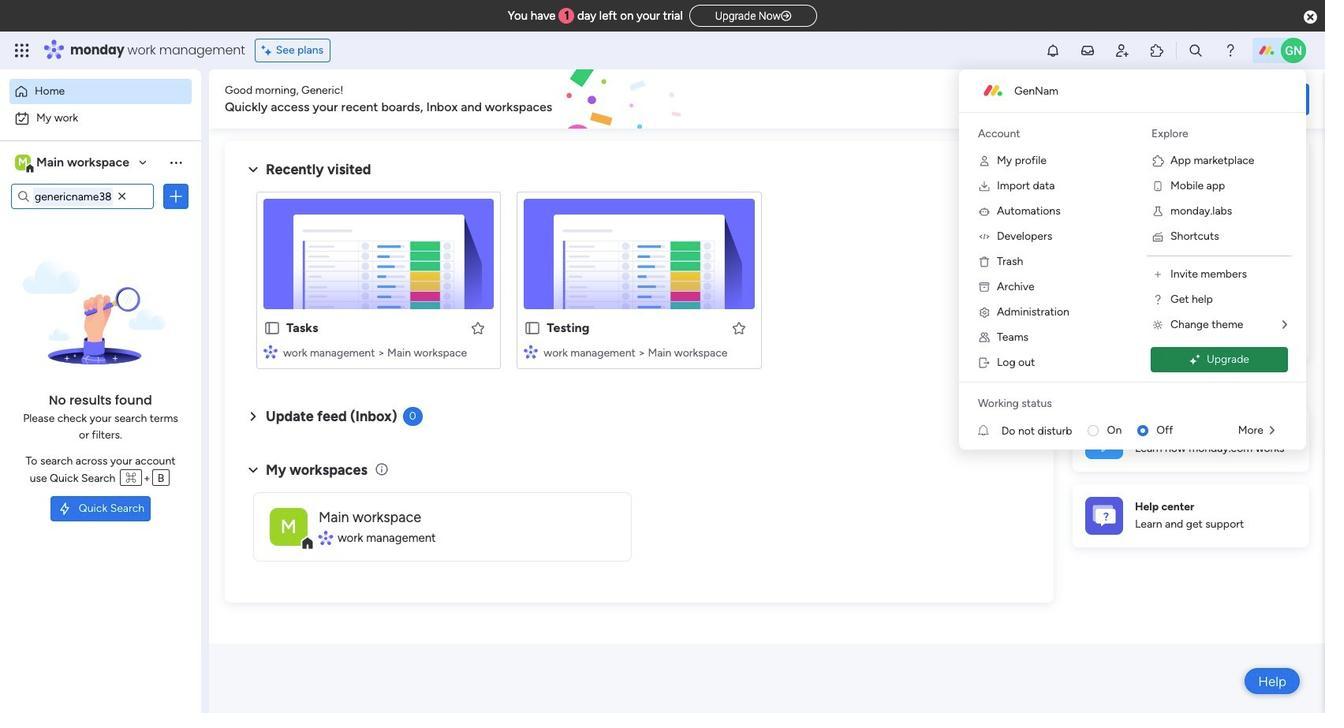 Task type: vqa. For each thing, say whether or not it's contained in the screenshot.
v2 surfce notifications image
yes



Task type: locate. For each thing, give the bounding box(es) containing it.
1 vertical spatial list arrow image
[[1270, 425, 1275, 436]]

search everything image
[[1188, 43, 1204, 58]]

Search in workspace field
[[33, 187, 113, 205]]

0 vertical spatial option
[[9, 79, 192, 104]]

0 vertical spatial list arrow image
[[1283, 319, 1287, 331]]

monday marketplace image
[[1149, 43, 1165, 58]]

workspace image
[[15, 154, 31, 171]]

generic name image
[[1281, 38, 1306, 63]]

list arrow image
[[1283, 319, 1287, 331], [1270, 425, 1275, 436]]

options image
[[168, 189, 184, 204]]

help center element
[[1073, 484, 1309, 547]]

1 vertical spatial option
[[9, 106, 192, 131]]

templates image image
[[1087, 151, 1295, 260]]

mobile app image
[[1152, 180, 1164, 192]]

open update feed (inbox) image
[[244, 407, 263, 426]]

change theme image
[[1152, 319, 1164, 331]]

public board image
[[263, 319, 281, 337]]

1 horizontal spatial list arrow image
[[1283, 319, 1287, 331]]

my profile image
[[978, 155, 991, 167]]

dapulse rightstroke image
[[781, 10, 791, 22]]

dapulse close image
[[1304, 9, 1317, 25]]

invite members image
[[1152, 268, 1164, 281]]

monday.labs image
[[1152, 205, 1164, 218]]

v2 user feedback image
[[1086, 90, 1097, 108]]

option
[[9, 79, 192, 104], [9, 106, 192, 131]]

v2 bolt switch image
[[1209, 90, 1218, 108]]

quick search results list box
[[244, 179, 1035, 388]]

invite members image
[[1115, 43, 1130, 58]]

workspace selection element
[[15, 153, 132, 174]]

trash image
[[978, 256, 991, 268]]

clear search image
[[114, 189, 130, 204]]

getting started element
[[1073, 408, 1309, 471]]

administration image
[[978, 306, 991, 319]]

close recently visited image
[[244, 160, 263, 179]]

notifications image
[[1045, 43, 1061, 58]]



Task type: describe. For each thing, give the bounding box(es) containing it.
workspace image
[[270, 508, 308, 545]]

0 horizontal spatial list arrow image
[[1270, 425, 1275, 436]]

archive image
[[978, 281, 991, 293]]

developers image
[[978, 230, 991, 243]]

teams image
[[978, 331, 991, 344]]

select product image
[[14, 43, 30, 58]]

update feed image
[[1080, 43, 1096, 58]]

see plans image
[[262, 42, 276, 59]]

add to favorites image
[[731, 320, 747, 336]]

add to favorites image
[[470, 320, 486, 336]]

upgrade stars new image
[[1189, 354, 1200, 366]]

automations image
[[978, 205, 991, 218]]

1 option from the top
[[9, 79, 192, 104]]

close my workspaces image
[[244, 460, 263, 479]]

import data image
[[978, 180, 991, 192]]

public board image
[[524, 319, 541, 337]]

v2 surfce notifications image
[[978, 422, 1002, 439]]

2 option from the top
[[9, 106, 192, 131]]

shortcuts image
[[1152, 230, 1164, 243]]

help image
[[1223, 43, 1238, 58]]

log out image
[[978, 357, 991, 369]]

get help image
[[1152, 293, 1164, 306]]

workspace options image
[[168, 154, 184, 170]]

0 element
[[403, 407, 422, 426]]



